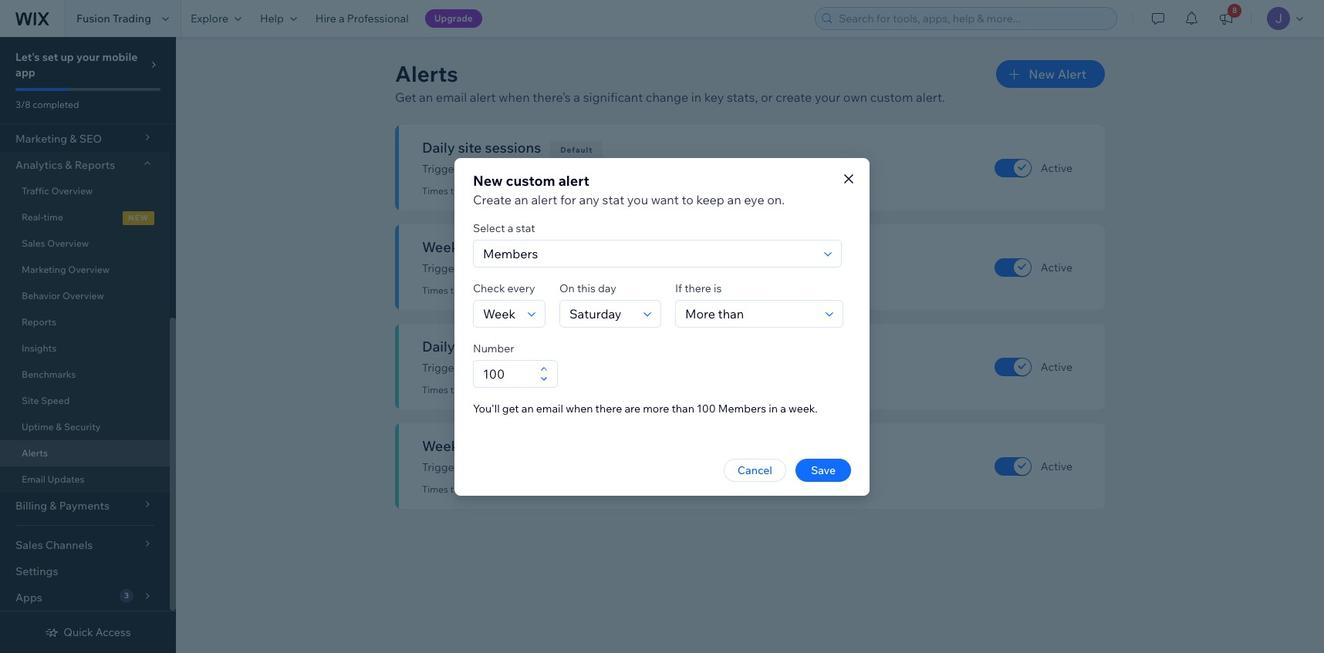 Task type: vqa. For each thing, say whether or not it's contained in the screenshot.
Uptime
yes



Task type: locate. For each thing, give the bounding box(es) containing it.
times triggered: never triggered up the check every field
[[422, 285, 562, 296]]

0 vertical spatial alert
[[470, 90, 496, 105]]

1 horizontal spatial stat
[[602, 192, 625, 207]]

1 never from the top
[[495, 185, 520, 197]]

sales. inside weekly total sales trigger: significant change in weekly total sales.
[[632, 461, 660, 475]]

your right up at left top
[[76, 50, 100, 64]]

triggered for daily total sales
[[522, 384, 562, 396]]

change for daily site sessions
[[518, 162, 556, 176]]

1 horizontal spatial your
[[815, 90, 841, 105]]

0 vertical spatial stat
[[602, 192, 625, 207]]

trading
[[113, 12, 151, 25]]

marketing overview
[[22, 264, 110, 276]]

marketing
[[22, 264, 66, 276]]

3 triggered: from the top
[[450, 384, 493, 396]]

a right hire on the left of page
[[339, 12, 345, 25]]

1 vertical spatial new
[[473, 172, 503, 189]]

overview down marketing overview link
[[62, 290, 104, 302]]

week.
[[789, 402, 818, 416]]

overview down sales overview link
[[68, 264, 110, 276]]

uptime & security
[[22, 421, 101, 433]]

0 vertical spatial &
[[65, 158, 72, 172]]

quick access button
[[45, 626, 131, 640]]

4 trigger: from the top
[[422, 461, 461, 475]]

1 vertical spatial when
[[566, 402, 593, 416]]

1 weekly from the top
[[570, 262, 605, 276]]

let's
[[15, 50, 40, 64]]

1 vertical spatial default
[[576, 245, 608, 255]]

0 vertical spatial reports
[[75, 158, 115, 172]]

1 vertical spatial alerts
[[22, 448, 48, 459]]

0 horizontal spatial stat
[[516, 221, 535, 235]]

triggered: up the check every field
[[450, 285, 493, 296]]

reports up insights
[[22, 316, 56, 328]]

1 weekly from the top
[[422, 238, 470, 256]]

1 horizontal spatial custom
[[870, 90, 913, 105]]

weekly inside weekly total sales trigger: significant change in weekly total sales.
[[570, 461, 605, 475]]

overview down analytics & reports
[[51, 185, 93, 197]]

1 vertical spatial sales
[[507, 438, 540, 455]]

new
[[128, 213, 149, 223]]

1 horizontal spatial &
[[65, 158, 72, 172]]

analytics
[[15, 158, 63, 172]]

email
[[22, 474, 45, 485]]

times triggered: never triggered
[[422, 185, 562, 197], [422, 285, 562, 296], [422, 384, 562, 396], [422, 484, 562, 496]]

0 horizontal spatial custom
[[506, 172, 555, 189]]

1 vertical spatial sessions
[[500, 238, 556, 256]]

never up get
[[495, 384, 520, 396]]

change inside weekly total sales trigger: significant change in weekly total sales.
[[518, 461, 556, 475]]

2 daily from the top
[[570, 361, 593, 375]]

change
[[646, 90, 689, 105], [518, 162, 556, 176], [518, 262, 556, 276], [518, 361, 556, 375], [518, 461, 556, 475]]

0 horizontal spatial when
[[499, 90, 530, 105]]

trigger: for weekly site sessions
[[422, 262, 461, 276]]

0 horizontal spatial new
[[473, 172, 503, 189]]

0 vertical spatial custom
[[870, 90, 913, 105]]

2 never from the top
[[495, 285, 520, 296]]

2 daily from the top
[[422, 338, 455, 356]]

behavior
[[22, 290, 60, 302]]

0 horizontal spatial your
[[76, 50, 100, 64]]

& up "traffic overview"
[[65, 158, 72, 172]]

when left the are in the left of the page
[[566, 402, 593, 416]]

1 triggered from the top
[[522, 185, 562, 197]]

custom inside 'alerts get an email alert when there's a significant change in key stats, or create your own custom alert.'
[[870, 90, 913, 105]]

new up create
[[473, 172, 503, 189]]

get
[[502, 402, 519, 416]]

4 times from the top
[[422, 484, 448, 496]]

3 times triggered: never triggered from the top
[[422, 384, 562, 396]]

3 active from the top
[[1041, 360, 1073, 374]]

alert up daily site sessions
[[470, 90, 496, 105]]

If there is field
[[681, 301, 821, 327]]

0 horizontal spatial &
[[56, 421, 62, 433]]

default for daily site sessions
[[561, 145, 593, 155]]

completed
[[33, 99, 79, 110]]

significant for weekly site sessions
[[463, 262, 516, 276]]

1 vertical spatial reports
[[22, 316, 56, 328]]

sales. up the are in the left of the page
[[621, 361, 649, 375]]

reports up traffic overview link
[[75, 158, 115, 172]]

sales overview
[[22, 238, 89, 249]]

access
[[96, 626, 131, 640]]

there right if
[[685, 281, 712, 295]]

stat right any
[[602, 192, 625, 207]]

sessions. for weekly site sessions
[[628, 262, 673, 276]]

behavior overview
[[22, 290, 104, 302]]

2 times from the top
[[422, 285, 448, 296]]

never for daily site sessions
[[495, 185, 520, 197]]

8
[[1233, 5, 1237, 15]]

never
[[495, 185, 520, 197], [495, 285, 520, 296], [495, 384, 520, 396], [495, 484, 520, 496]]

sessions up trigger: significant change in weekly site sessions.
[[500, 238, 556, 256]]

1 vertical spatial sessions.
[[628, 262, 673, 276]]

triggered down weekly total sales trigger: significant change in weekly total sales.
[[522, 484, 562, 496]]

1 daily from the top
[[422, 139, 455, 157]]

1 horizontal spatial when
[[566, 402, 593, 416]]

3 never from the top
[[495, 384, 520, 396]]

3 trigger: from the top
[[422, 361, 461, 375]]

new inside new custom alert create an alert for any stat you want to keep an eye on.
[[473, 172, 503, 189]]

1 horizontal spatial new
[[1029, 66, 1055, 82]]

1 trigger: from the top
[[422, 162, 461, 176]]

& inside popup button
[[65, 158, 72, 172]]

0 vertical spatial sales
[[491, 338, 525, 356]]

times triggered: never triggered up select
[[422, 185, 562, 197]]

never down weekly total sales trigger: significant change in weekly total sales.
[[495, 484, 520, 496]]

custom
[[870, 90, 913, 105], [506, 172, 555, 189]]

professional
[[347, 12, 409, 25]]

0 vertical spatial there
[[685, 281, 712, 295]]

2 trigger: from the top
[[422, 262, 461, 276]]

triggered: up the you'll
[[450, 384, 493, 396]]

insights
[[22, 343, 56, 354]]

0 vertical spatial when
[[499, 90, 530, 105]]

keep
[[696, 192, 725, 207]]

is
[[714, 281, 722, 295]]

significant down the you'll
[[463, 461, 516, 475]]

0 vertical spatial new
[[1029, 66, 1055, 82]]

0 horizontal spatial alerts
[[22, 448, 48, 459]]

triggered: up select
[[450, 185, 493, 197]]

2 triggered: from the top
[[450, 285, 493, 296]]

0 vertical spatial alerts
[[395, 60, 458, 87]]

an
[[419, 90, 433, 105], [515, 192, 529, 207], [727, 192, 741, 207], [522, 402, 534, 416]]

times triggered: never triggered up the you'll
[[422, 384, 562, 396]]

1 vertical spatial your
[[815, 90, 841, 105]]

create
[[776, 90, 812, 105]]

weekly inside weekly total sales trigger: significant change in weekly total sales.
[[422, 438, 470, 455]]

triggered: for daily total sales
[[450, 384, 493, 396]]

0 vertical spatial daily
[[570, 162, 593, 176]]

alerts inside 'link'
[[22, 448, 48, 459]]

alerts up get
[[395, 60, 458, 87]]

&
[[65, 158, 72, 172], [56, 421, 62, 433]]

more
[[643, 402, 669, 416]]

change for weekly site sessions
[[518, 262, 556, 276]]

uptime & security link
[[0, 414, 170, 441]]

a inside hire a professional link
[[339, 12, 345, 25]]

& right uptime
[[56, 421, 62, 433]]

daily for sales
[[570, 361, 593, 375]]

0 horizontal spatial there
[[596, 402, 622, 416]]

new inside button
[[1029, 66, 1055, 82]]

1 times from the top
[[422, 185, 448, 197]]

times triggered: never triggered for weekly site sessions
[[422, 285, 562, 296]]

alerts up email
[[22, 448, 48, 459]]

daily site sessions
[[422, 139, 541, 157]]

hire
[[316, 12, 336, 25]]

default up "trigger: significant change in daily site sessions."
[[561, 145, 593, 155]]

daily
[[570, 162, 593, 176], [570, 361, 593, 375]]

cancel button
[[724, 459, 786, 482]]

1 vertical spatial daily
[[422, 338, 455, 356]]

change down get
[[518, 461, 556, 475]]

sales overview link
[[0, 231, 170, 257]]

change down daily site sessions
[[518, 162, 556, 176]]

change left key
[[646, 90, 689, 105]]

On this day field
[[565, 301, 639, 327]]

security
[[64, 421, 101, 433]]

custom right the own
[[870, 90, 913, 105]]

2 horizontal spatial alert
[[559, 172, 589, 189]]

stat inside new custom alert create an alert for any stat you want to keep an eye on.
[[602, 192, 625, 207]]

1 horizontal spatial reports
[[75, 158, 115, 172]]

change up get
[[518, 361, 556, 375]]

3 triggered from the top
[[522, 384, 562, 396]]

in
[[691, 90, 702, 105], [558, 162, 567, 176], [558, 262, 567, 276], [558, 361, 567, 375], [769, 402, 778, 416], [558, 461, 567, 475]]

1 vertical spatial &
[[56, 421, 62, 433]]

a right there's
[[574, 90, 580, 105]]

hire a professional
[[316, 12, 409, 25]]

triggered for daily site sessions
[[522, 185, 562, 197]]

1 daily from the top
[[570, 162, 593, 176]]

1 vertical spatial weekly
[[422, 438, 470, 455]]

0 vertical spatial default
[[561, 145, 593, 155]]

2 active from the top
[[1041, 260, 1073, 274]]

sessions for daily site sessions
[[485, 139, 541, 157]]

traffic
[[22, 185, 49, 197]]

2 weekly from the top
[[570, 461, 605, 475]]

never up the check every field
[[495, 285, 520, 296]]

0 vertical spatial email
[[436, 90, 467, 105]]

number
[[473, 342, 515, 355]]

when left there's
[[499, 90, 530, 105]]

email updates
[[22, 474, 84, 485]]

2 weekly from the top
[[422, 438, 470, 455]]

1 vertical spatial daily
[[570, 361, 593, 375]]

than
[[672, 402, 695, 416]]

triggered
[[522, 185, 562, 197], [522, 285, 562, 296], [522, 384, 562, 396], [522, 484, 562, 496]]

0 vertical spatial sessions.
[[616, 162, 662, 176]]

sales for weekly
[[507, 438, 540, 455]]

overview up marketing overview
[[47, 238, 89, 249]]

triggered down "trigger: significant change in daily site sessions."
[[522, 185, 562, 197]]

2 times triggered: never triggered from the top
[[422, 285, 562, 296]]

significant down daily site sessions
[[463, 162, 516, 176]]

default up on this day
[[576, 245, 608, 255]]

daily up any
[[570, 162, 593, 176]]

your left the own
[[815, 90, 841, 105]]

0 horizontal spatial alert
[[470, 90, 496, 105]]

when inside 'alerts get an email alert when there's a significant change in key stats, or create your own custom alert.'
[[499, 90, 530, 105]]

1 vertical spatial stat
[[516, 221, 535, 235]]

times for daily site sessions
[[422, 185, 448, 197]]

sales inside weekly total sales trigger: significant change in weekly total sales.
[[507, 438, 540, 455]]

1 vertical spatial there
[[596, 402, 622, 416]]

sessions. for daily site sessions
[[616, 162, 662, 176]]

triggered down trigger: significant change in daily total sales.
[[522, 384, 562, 396]]

significant
[[583, 90, 643, 105], [463, 162, 516, 176], [463, 262, 516, 276], [463, 361, 516, 375], [463, 461, 516, 475]]

sales down get
[[507, 438, 540, 455]]

time
[[43, 211, 63, 223]]

1 vertical spatial custom
[[506, 172, 555, 189]]

there left the are in the left of the page
[[596, 402, 622, 416]]

never up select a stat
[[495, 185, 520, 197]]

a
[[339, 12, 345, 25], [574, 90, 580, 105], [508, 221, 514, 235], [780, 402, 786, 416]]

change up the every
[[518, 262, 556, 276]]

never for weekly site sessions
[[495, 285, 520, 296]]

1 vertical spatial weekly
[[570, 461, 605, 475]]

overview for behavior overview
[[62, 290, 104, 302]]

overview for sales overview
[[47, 238, 89, 249]]

significant for daily site sessions
[[463, 162, 516, 176]]

triggered: down weekly total sales trigger: significant change in weekly total sales.
[[450, 484, 493, 496]]

alerts inside 'alerts get an email alert when there's a significant change in key stats, or create your own custom alert.'
[[395, 60, 458, 87]]

1 triggered: from the top
[[450, 185, 493, 197]]

alert left for
[[531, 192, 557, 207]]

3/8 completed
[[15, 99, 79, 110]]

1 horizontal spatial alert
[[531, 192, 557, 207]]

site speed
[[22, 395, 70, 407]]

daily down 'on this day' field
[[570, 361, 593, 375]]

select
[[473, 221, 505, 235]]

1 horizontal spatial alerts
[[395, 60, 458, 87]]

significant down number
[[463, 361, 516, 375]]

3 times from the top
[[422, 384, 448, 396]]

site up day
[[607, 262, 625, 276]]

when
[[499, 90, 530, 105], [566, 402, 593, 416]]

your
[[76, 50, 100, 64], [815, 90, 841, 105]]

0 vertical spatial sales.
[[621, 361, 649, 375]]

new custom alert create an alert for any stat you want to keep an eye on.
[[473, 172, 785, 207]]

alert up for
[[559, 172, 589, 189]]

new for alert
[[1029, 66, 1055, 82]]

total down the you'll
[[474, 438, 504, 455]]

overview
[[51, 185, 93, 197], [47, 238, 89, 249], [68, 264, 110, 276], [62, 290, 104, 302]]

4 times triggered: never triggered from the top
[[422, 484, 562, 496]]

in inside weekly total sales trigger: significant change in weekly total sales.
[[558, 461, 567, 475]]

settings
[[15, 565, 58, 579]]

times triggered: never triggered down weekly total sales trigger: significant change in weekly total sales.
[[422, 484, 562, 496]]

new left alert
[[1029, 66, 1055, 82]]

a inside 'alerts get an email alert when there's a significant change in key stats, or create your own custom alert.'
[[574, 90, 580, 105]]

0 horizontal spatial email
[[436, 90, 467, 105]]

Select a stat field
[[479, 240, 820, 267]]

on this day
[[560, 281, 616, 295]]

1 vertical spatial email
[[536, 402, 563, 416]]

change inside 'alerts get an email alert when there's a significant change in key stats, or create your own custom alert.'
[[646, 90, 689, 105]]

traffic overview
[[22, 185, 93, 197]]

0 vertical spatial sessions
[[485, 139, 541, 157]]

significant right there's
[[583, 90, 643, 105]]

total down the are in the left of the page
[[607, 461, 630, 475]]

alerts
[[395, 60, 458, 87], [22, 448, 48, 459]]

times triggered: never triggered for daily total sales
[[422, 384, 562, 396]]

triggered down trigger: significant change in weekly site sessions.
[[522, 285, 562, 296]]

1 active from the top
[[1041, 161, 1073, 175]]

1 horizontal spatial email
[[536, 402, 563, 416]]

0 vertical spatial weekly
[[422, 238, 470, 256]]

1 vertical spatial sales.
[[632, 461, 660, 475]]

0 vertical spatial weekly
[[570, 262, 605, 276]]

sales. down you'll get an email when there are more than 100 members in a week.
[[632, 461, 660, 475]]

never for daily total sales
[[495, 384, 520, 396]]

0 vertical spatial your
[[76, 50, 100, 64]]

analytics & reports
[[15, 158, 115, 172]]

0 vertical spatial daily
[[422, 139, 455, 157]]

4 never from the top
[[495, 484, 520, 496]]

significant up check
[[463, 262, 516, 276]]

reports
[[75, 158, 115, 172], [22, 316, 56, 328]]

alerts for alerts
[[22, 448, 48, 459]]

sessions up "trigger: significant change in daily site sessions."
[[485, 139, 541, 157]]

8 button
[[1209, 0, 1243, 37]]

trigger:
[[422, 162, 461, 176], [422, 262, 461, 276], [422, 361, 461, 375], [422, 461, 461, 475]]

1 times triggered: never triggered from the top
[[422, 185, 562, 197]]

sales up number text box
[[491, 338, 525, 356]]

custom up create
[[506, 172, 555, 189]]

total
[[458, 338, 488, 356], [596, 361, 619, 375], [474, 438, 504, 455], [607, 461, 630, 475]]

email inside 'alerts get an email alert when there's a significant change in key stats, or create your own custom alert.'
[[436, 90, 467, 105]]

2 triggered from the top
[[522, 285, 562, 296]]

Number text field
[[479, 361, 536, 387]]

for
[[560, 192, 576, 207]]

save button
[[796, 459, 851, 482]]

stat right select
[[516, 221, 535, 235]]

trigger: significant change in weekly site sessions.
[[422, 262, 673, 276]]

quick
[[64, 626, 93, 640]]

insights link
[[0, 336, 170, 362]]



Task type: describe. For each thing, give the bounding box(es) containing it.
key
[[705, 90, 724, 105]]

this
[[577, 281, 596, 295]]

alert inside 'alerts get an email alert when there's a significant change in key stats, or create your own custom alert.'
[[470, 90, 496, 105]]

alerts for alerts get an email alert when there's a significant change in key stats, or create your own custom alert.
[[395, 60, 458, 87]]

members
[[718, 402, 767, 416]]

daily total sales
[[422, 338, 525, 356]]

alerts get an email alert when there's a significant change in key stats, or create your own custom alert.
[[395, 60, 945, 105]]

trigger: inside weekly total sales trigger: significant change in weekly total sales.
[[422, 461, 461, 475]]

you'll get an email when there are more than 100 members in a week.
[[473, 402, 818, 416]]

eye
[[744, 192, 765, 207]]

your inside the let's set up your mobile app
[[76, 50, 100, 64]]

sales
[[22, 238, 45, 249]]

uptime
[[22, 421, 54, 433]]

total down 'on this day' field
[[596, 361, 619, 375]]

fusion trading
[[76, 12, 151, 25]]

active for daily site sessions
[[1041, 161, 1073, 175]]

trigger: for daily total sales
[[422, 361, 461, 375]]

settings link
[[0, 559, 170, 585]]

trigger: significant change in daily total sales.
[[422, 361, 649, 375]]

explore
[[191, 12, 228, 25]]

Check every field
[[479, 301, 523, 327]]

overview for traffic overview
[[51, 185, 93, 197]]

email for you'll
[[536, 402, 563, 416]]

new alert button
[[997, 60, 1105, 88]]

if there is
[[675, 281, 722, 295]]

times triggered: never triggered for daily site sessions
[[422, 185, 562, 197]]

on
[[560, 281, 575, 295]]

mobile
[[102, 50, 138, 64]]

significant inside 'alerts get an email alert when there's a significant change in key stats, or create your own custom alert.'
[[583, 90, 643, 105]]

a left the week. at bottom right
[[780, 402, 786, 416]]

help button
[[251, 0, 306, 37]]

0 horizontal spatial reports
[[22, 316, 56, 328]]

total down the check every field
[[458, 338, 488, 356]]

trigger: for daily site sessions
[[422, 162, 461, 176]]

triggered for weekly site sessions
[[522, 285, 562, 296]]

check
[[473, 281, 505, 295]]

times for weekly site sessions
[[422, 285, 448, 296]]

marketing overview link
[[0, 257, 170, 283]]

or
[[761, 90, 773, 105]]

let's set up your mobile app
[[15, 50, 138, 79]]

in inside 'alerts get an email alert when there's a significant change in key stats, or create your own custom alert.'
[[691, 90, 702, 105]]

& for analytics
[[65, 158, 72, 172]]

daily for daily site sessions
[[422, 139, 455, 157]]

4 triggered: from the top
[[450, 484, 493, 496]]

4 triggered from the top
[[522, 484, 562, 496]]

1 vertical spatial alert
[[559, 172, 589, 189]]

trigger: significant change in daily site sessions.
[[422, 162, 662, 176]]

reports inside popup button
[[75, 158, 115, 172]]

significant for daily total sales
[[463, 361, 516, 375]]

hire a professional link
[[306, 0, 418, 37]]

check every
[[473, 281, 535, 295]]

new for custom
[[473, 172, 503, 189]]

alerts link
[[0, 441, 170, 467]]

any
[[579, 192, 600, 207]]

active for weekly site sessions
[[1041, 260, 1073, 274]]

email updates link
[[0, 467, 170, 493]]

help
[[260, 12, 284, 25]]

up
[[61, 50, 74, 64]]

reports link
[[0, 310, 170, 336]]

default for weekly site sessions
[[576, 245, 608, 255]]

quick access
[[64, 626, 131, 640]]

create
[[473, 192, 512, 207]]

benchmarks link
[[0, 362, 170, 388]]

a right select
[[508, 221, 514, 235]]

custom inside new custom alert create an alert for any stat you want to keep an eye on.
[[506, 172, 555, 189]]

daily for daily total sales
[[422, 338, 455, 356]]

weekly for weekly site sessions
[[422, 238, 470, 256]]

you
[[627, 192, 648, 207]]

site down select
[[474, 238, 497, 256]]

traffic overview link
[[0, 178, 170, 205]]

site up create
[[458, 139, 482, 157]]

weekly total sales trigger: significant change in weekly total sales.
[[422, 438, 660, 475]]

updates
[[48, 474, 84, 485]]

cancel
[[738, 463, 773, 477]]

if
[[675, 281, 682, 295]]

own
[[843, 90, 868, 105]]

triggered: for weekly site sessions
[[450, 285, 493, 296]]

app
[[15, 66, 35, 79]]

an inside 'alerts get an email alert when there's a significant change in key stats, or create your own custom alert.'
[[419, 90, 433, 105]]

sidebar element
[[0, 0, 176, 654]]

speed
[[41, 395, 70, 407]]

stats,
[[727, 90, 758, 105]]

upgrade button
[[425, 9, 482, 28]]

email for alerts
[[436, 90, 467, 105]]

100
[[697, 402, 716, 416]]

are
[[625, 402, 641, 416]]

fusion
[[76, 12, 110, 25]]

set
[[42, 50, 58, 64]]

want
[[651, 192, 679, 207]]

behavior overview link
[[0, 283, 170, 310]]

site
[[22, 395, 39, 407]]

your inside 'alerts get an email alert when there's a significant change in key stats, or create your own custom alert.'
[[815, 90, 841, 105]]

daily for sessions
[[570, 162, 593, 176]]

analytics & reports button
[[0, 152, 170, 178]]

get
[[395, 90, 416, 105]]

times for daily total sales
[[422, 384, 448, 396]]

alert.
[[916, 90, 945, 105]]

2 vertical spatial alert
[[531, 192, 557, 207]]

you'll
[[473, 402, 500, 416]]

site up any
[[596, 162, 614, 176]]

day
[[598, 281, 616, 295]]

overview for marketing overview
[[68, 264, 110, 276]]

triggered: for daily site sessions
[[450, 185, 493, 197]]

active for daily total sales
[[1041, 360, 1073, 374]]

sales for daily
[[491, 338, 525, 356]]

change for daily total sales
[[518, 361, 556, 375]]

significant inside weekly total sales trigger: significant change in weekly total sales.
[[463, 461, 516, 475]]

3/8
[[15, 99, 31, 110]]

1 horizontal spatial there
[[685, 281, 712, 295]]

to
[[682, 192, 694, 207]]

& for uptime
[[56, 421, 62, 433]]

weekly for weekly total sales trigger: significant change in weekly total sales.
[[422, 438, 470, 455]]

there's
[[533, 90, 571, 105]]

real-
[[22, 211, 43, 223]]

4 active from the top
[[1041, 460, 1073, 474]]

new alert
[[1029, 66, 1087, 82]]

benchmarks
[[22, 369, 76, 381]]

Search for tools, apps, help & more... field
[[834, 8, 1112, 29]]

site speed link
[[0, 388, 170, 414]]

sessions for weekly site sessions
[[500, 238, 556, 256]]

on.
[[767, 192, 785, 207]]



